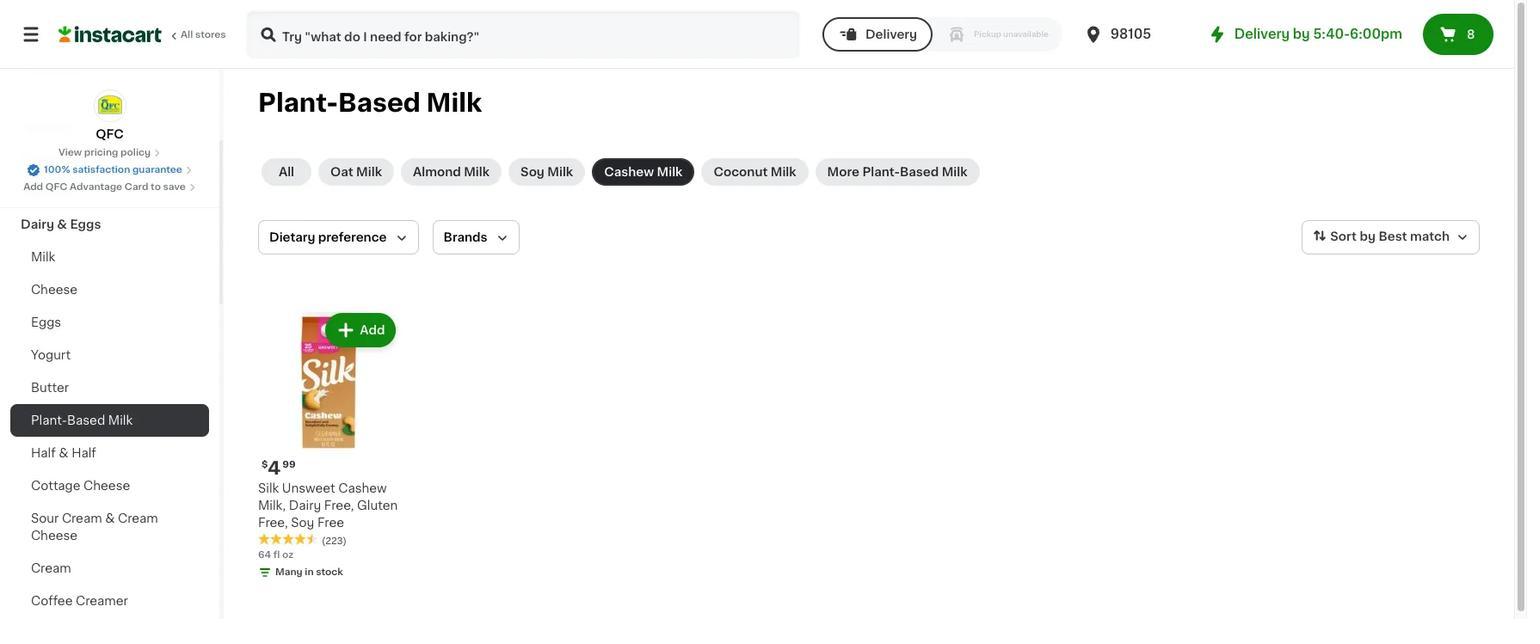 Task type: vqa. For each thing, say whether or not it's contained in the screenshot.
BY associated with Sort
yes



Task type: describe. For each thing, give the bounding box(es) containing it.
1 vertical spatial qfc
[[45, 182, 67, 192]]

$ 4 99
[[262, 459, 296, 477]]

dietary preference button
[[258, 220, 419, 255]]

brands
[[444, 232, 488, 244]]

by for delivery
[[1294, 28, 1311, 40]]

delivery by 5:40-6:00pm
[[1235, 28, 1403, 40]]

cheese inside cottage cheese link
[[84, 480, 130, 492]]

cottage cheese link
[[10, 470, 209, 503]]

coconut milk link
[[702, 158, 809, 186]]

sour
[[31, 513, 59, 525]]

best match
[[1379, 231, 1450, 243]]

recipes link
[[10, 110, 209, 143]]

100%
[[44, 165, 70, 175]]

cheese inside cheese link
[[31, 284, 78, 296]]

0 horizontal spatial plant-
[[31, 415, 67, 427]]

coffee creamer
[[31, 596, 128, 608]]

1 horizontal spatial based
[[338, 90, 421, 115]]

free
[[318, 517, 344, 529]]

recipes
[[21, 121, 71, 133]]

almond
[[413, 166, 461, 178]]

unsweet
[[282, 482, 335, 494]]

$
[[262, 460, 268, 470]]

half & half link
[[10, 437, 209, 470]]

coconut
[[714, 166, 768, 178]]

100% satisfaction guarantee button
[[27, 160, 193, 177]]

add for add
[[360, 324, 385, 337]]

cheese link
[[10, 274, 209, 306]]

oat
[[331, 166, 353, 178]]

guarantee
[[132, 165, 182, 175]]

soy milk
[[521, 166, 573, 178]]

product group
[[258, 310, 399, 583]]

cream link
[[10, 553, 209, 585]]

half & half
[[31, 448, 96, 460]]

8
[[1467, 28, 1476, 40]]

2 half from the left
[[72, 448, 96, 460]]

stores
[[195, 30, 226, 40]]

pricing
[[84, 148, 118, 158]]

1 horizontal spatial qfc
[[96, 128, 124, 140]]

1 vertical spatial plant-
[[863, 166, 900, 178]]

more plant-based milk link
[[816, 158, 980, 186]]

sour cream & cream cheese
[[31, 513, 158, 542]]

64 fl oz
[[258, 550, 294, 560]]

eggs link
[[10, 306, 209, 339]]

save
[[163, 182, 186, 192]]

all link
[[262, 158, 312, 186]]

view pricing policy link
[[58, 146, 161, 160]]

cashew milk link
[[592, 158, 695, 186]]

add qfc advantage card to save
[[23, 182, 186, 192]]

all stores link
[[59, 10, 227, 59]]

thanksgiving
[[21, 153, 103, 165]]

yogurt
[[31, 349, 71, 362]]

sour cream & cream cheese link
[[10, 503, 209, 553]]

cashew inside silk unsweet cashew milk, dairy free, gluten free, soy free
[[338, 482, 387, 494]]

add button
[[327, 315, 394, 346]]

cream up coffee at the bottom left of page
[[31, 563, 71, 575]]

match
[[1411, 231, 1450, 243]]

0 vertical spatial plant-
[[258, 90, 338, 115]]

fl
[[273, 550, 280, 560]]

oat milk
[[331, 166, 382, 178]]

& for half
[[59, 448, 68, 460]]

delivery by 5:40-6:00pm link
[[1207, 24, 1403, 45]]

1 half from the left
[[31, 448, 56, 460]]

policy
[[121, 148, 151, 158]]

qfc link
[[93, 90, 126, 143]]

to
[[151, 182, 161, 192]]

view pricing policy
[[58, 148, 151, 158]]

& for dairy
[[57, 219, 67, 231]]

dietary
[[269, 232, 315, 244]]

5:40-
[[1314, 28, 1350, 40]]

all for all
[[279, 166, 294, 178]]

milk link
[[10, 241, 209, 274]]

milk,
[[258, 500, 286, 512]]

8 button
[[1424, 14, 1494, 55]]

1 horizontal spatial soy
[[521, 166, 545, 178]]

coffee
[[31, 596, 73, 608]]

100% satisfaction guarantee
[[44, 165, 182, 175]]

1 vertical spatial based
[[900, 166, 939, 178]]

advantage
[[70, 182, 122, 192]]

1 vertical spatial eggs
[[31, 317, 61, 329]]

thanksgiving link
[[10, 143, 209, 176]]

dairy & eggs link
[[10, 208, 209, 241]]

instacart logo image
[[59, 24, 162, 45]]

4
[[268, 459, 281, 477]]

oz
[[282, 550, 294, 560]]

dietary preference
[[269, 232, 387, 244]]

cottage
[[31, 480, 81, 492]]

almond milk link
[[401, 158, 502, 186]]

butter
[[31, 382, 69, 394]]

1 horizontal spatial eggs
[[70, 219, 101, 231]]

all for all stores
[[181, 30, 193, 40]]



Task type: locate. For each thing, give the bounding box(es) containing it.
gluten
[[357, 500, 398, 512]]

1 vertical spatial add
[[360, 324, 385, 337]]

1 horizontal spatial cashew
[[604, 166, 654, 178]]

0 vertical spatial based
[[338, 90, 421, 115]]

0 horizontal spatial cashew
[[338, 482, 387, 494]]

by right sort
[[1360, 231, 1376, 243]]

produce link
[[10, 176, 209, 208]]

dairy
[[21, 219, 54, 231], [289, 500, 321, 512]]

0 vertical spatial all
[[181, 30, 193, 40]]

plant- up all link
[[258, 90, 338, 115]]

0 horizontal spatial plant-based milk
[[31, 415, 133, 427]]

delivery for delivery by 5:40-6:00pm
[[1235, 28, 1290, 40]]

butter link
[[10, 372, 209, 405]]

best
[[1379, 231, 1408, 243]]

add for add qfc advantage card to save
[[23, 182, 43, 192]]

soy
[[521, 166, 545, 178], [291, 517, 314, 529]]

0 vertical spatial cashew
[[604, 166, 654, 178]]

based up oat milk at left top
[[338, 90, 421, 115]]

coffee creamer link
[[10, 585, 209, 618]]

oat milk link
[[318, 158, 394, 186]]

1 horizontal spatial plant-
[[258, 90, 338, 115]]

0 horizontal spatial eggs
[[31, 317, 61, 329]]

eggs up yogurt
[[31, 317, 61, 329]]

add inside button
[[360, 324, 385, 337]]

qfc
[[96, 128, 124, 140], [45, 182, 67, 192]]

brands button
[[433, 220, 519, 255]]

cashew up gluten
[[338, 482, 387, 494]]

card
[[125, 182, 148, 192]]

based
[[338, 90, 421, 115], [900, 166, 939, 178], [67, 415, 105, 427]]

1 vertical spatial plant-based milk
[[31, 415, 133, 427]]

0 vertical spatial add
[[23, 182, 43, 192]]

cheese down the 'milk' link in the left top of the page
[[31, 284, 78, 296]]

plant-based milk up half & half
[[31, 415, 133, 427]]

more
[[828, 166, 860, 178]]

cashew milk
[[604, 166, 683, 178]]

Search field
[[248, 12, 799, 57]]

98105 button
[[1083, 10, 1187, 59]]

silk
[[258, 482, 279, 494]]

eggs down the advantage
[[70, 219, 101, 231]]

preference
[[318, 232, 387, 244]]

1 horizontal spatial free,
[[324, 500, 354, 512]]

0 vertical spatial dairy
[[21, 219, 54, 231]]

None search field
[[246, 10, 800, 59]]

98105
[[1111, 28, 1152, 40]]

free, down milk,
[[258, 517, 288, 529]]

yogurt link
[[10, 339, 209, 372]]

1 horizontal spatial plant-based milk
[[258, 90, 482, 115]]

qfc up view pricing policy link
[[96, 128, 124, 140]]

soy left free
[[291, 517, 314, 529]]

2 vertical spatial plant-
[[31, 415, 67, 427]]

silk unsweet cashew milk, dairy free, gluten free, soy free
[[258, 482, 398, 529]]

cashew
[[604, 166, 654, 178], [338, 482, 387, 494]]

cream down cottage cheese
[[62, 513, 102, 525]]

1 vertical spatial free,
[[258, 517, 288, 529]]

0 horizontal spatial half
[[31, 448, 56, 460]]

0 horizontal spatial qfc
[[45, 182, 67, 192]]

plant-based milk up oat milk at left top
[[258, 90, 482, 115]]

by for sort
[[1360, 231, 1376, 243]]

lists
[[48, 59, 78, 71]]

0 horizontal spatial based
[[67, 415, 105, 427]]

0 vertical spatial free,
[[324, 500, 354, 512]]

view
[[58, 148, 82, 158]]

cream
[[62, 513, 102, 525], [118, 513, 158, 525], [31, 563, 71, 575]]

1 horizontal spatial dairy
[[289, 500, 321, 512]]

cottage cheese
[[31, 480, 130, 492]]

1 vertical spatial &
[[59, 448, 68, 460]]

0 horizontal spatial delivery
[[866, 28, 918, 40]]

free, up free
[[324, 500, 354, 512]]

sort by
[[1331, 231, 1376, 243]]

dairy down unsweet
[[289, 500, 321, 512]]

soy milk link
[[509, 158, 585, 186]]

soy right almond milk link
[[521, 166, 545, 178]]

0 horizontal spatial dairy
[[21, 219, 54, 231]]

1 horizontal spatial all
[[279, 166, 294, 178]]

based up half & half
[[67, 415, 105, 427]]

delivery button
[[823, 17, 933, 52]]

1 horizontal spatial delivery
[[1235, 28, 1290, 40]]

satisfaction
[[72, 165, 130, 175]]

& up cottage
[[59, 448, 68, 460]]

2 vertical spatial based
[[67, 415, 105, 427]]

sort
[[1331, 231, 1357, 243]]

cashew right soy milk link
[[604, 166, 654, 178]]

half up cottage cheese
[[72, 448, 96, 460]]

half up cottage
[[31, 448, 56, 460]]

0 horizontal spatial by
[[1294, 28, 1311, 40]]

all left oat
[[279, 166, 294, 178]]

all left stores
[[181, 30, 193, 40]]

99
[[283, 460, 296, 470]]

almond milk
[[413, 166, 490, 178]]

plant-
[[258, 90, 338, 115], [863, 166, 900, 178], [31, 415, 67, 427]]

plant-based milk link
[[10, 405, 209, 437]]

plant- right more
[[863, 166, 900, 178]]

Best match Sort by field
[[1302, 220, 1480, 255]]

plant- down butter
[[31, 415, 67, 427]]

0 horizontal spatial free,
[[258, 517, 288, 529]]

dairy inside silk unsweet cashew milk, dairy free, gluten free, soy free
[[289, 500, 321, 512]]

1 vertical spatial soy
[[291, 517, 314, 529]]

0 vertical spatial eggs
[[70, 219, 101, 231]]

(223)
[[322, 537, 347, 546]]

& down produce
[[57, 219, 67, 231]]

dairy & eggs
[[21, 219, 101, 231]]

many in stock
[[275, 568, 343, 577]]

0 vertical spatial qfc
[[96, 128, 124, 140]]

0 horizontal spatial all
[[181, 30, 193, 40]]

service type group
[[823, 17, 1063, 52]]

1 vertical spatial dairy
[[289, 500, 321, 512]]

cream down cottage cheese link
[[118, 513, 158, 525]]

delivery for delivery
[[866, 28, 918, 40]]

stock
[[316, 568, 343, 577]]

soy inside silk unsweet cashew milk, dairy free, gluten free, soy free
[[291, 517, 314, 529]]

0 vertical spatial soy
[[521, 166, 545, 178]]

0 vertical spatial &
[[57, 219, 67, 231]]

2 horizontal spatial based
[[900, 166, 939, 178]]

all stores
[[181, 30, 226, 40]]

dairy down produce
[[21, 219, 54, 231]]

delivery inside button
[[866, 28, 918, 40]]

add qfc advantage card to save link
[[23, 181, 196, 195]]

2 vertical spatial cheese
[[31, 530, 78, 542]]

0 vertical spatial by
[[1294, 28, 1311, 40]]

eggs
[[70, 219, 101, 231], [31, 317, 61, 329]]

1 vertical spatial cheese
[[84, 480, 130, 492]]

produce
[[21, 186, 73, 198]]

delivery
[[1235, 28, 1290, 40], [866, 28, 918, 40]]

all
[[181, 30, 193, 40], [279, 166, 294, 178]]

& inside sour cream & cream cheese
[[105, 513, 115, 525]]

1 vertical spatial by
[[1360, 231, 1376, 243]]

coconut milk
[[714, 166, 797, 178]]

cheese
[[31, 284, 78, 296], [84, 480, 130, 492], [31, 530, 78, 542]]

by inside "field"
[[1360, 231, 1376, 243]]

cheese down the sour
[[31, 530, 78, 542]]

& down cottage cheese link
[[105, 513, 115, 525]]

cheese down 'half & half' link
[[84, 480, 130, 492]]

1 horizontal spatial add
[[360, 324, 385, 337]]

in
[[305, 568, 314, 577]]

1 vertical spatial all
[[279, 166, 294, 178]]

all inside 'link'
[[181, 30, 193, 40]]

by left 5:40-
[[1294, 28, 1311, 40]]

2 vertical spatial &
[[105, 513, 115, 525]]

0 horizontal spatial add
[[23, 182, 43, 192]]

1 vertical spatial cashew
[[338, 482, 387, 494]]

2 horizontal spatial plant-
[[863, 166, 900, 178]]

qfc down 100%
[[45, 182, 67, 192]]

creamer
[[76, 596, 128, 608]]

1 horizontal spatial by
[[1360, 231, 1376, 243]]

by
[[1294, 28, 1311, 40], [1360, 231, 1376, 243]]

0 horizontal spatial soy
[[291, 517, 314, 529]]

many
[[275, 568, 303, 577]]

0 vertical spatial cheese
[[31, 284, 78, 296]]

qfc logo image
[[93, 90, 126, 122]]

cheese inside sour cream & cream cheese
[[31, 530, 78, 542]]

1 horizontal spatial half
[[72, 448, 96, 460]]

based right more
[[900, 166, 939, 178]]

lists link
[[10, 48, 209, 83]]

0 vertical spatial plant-based milk
[[258, 90, 482, 115]]



